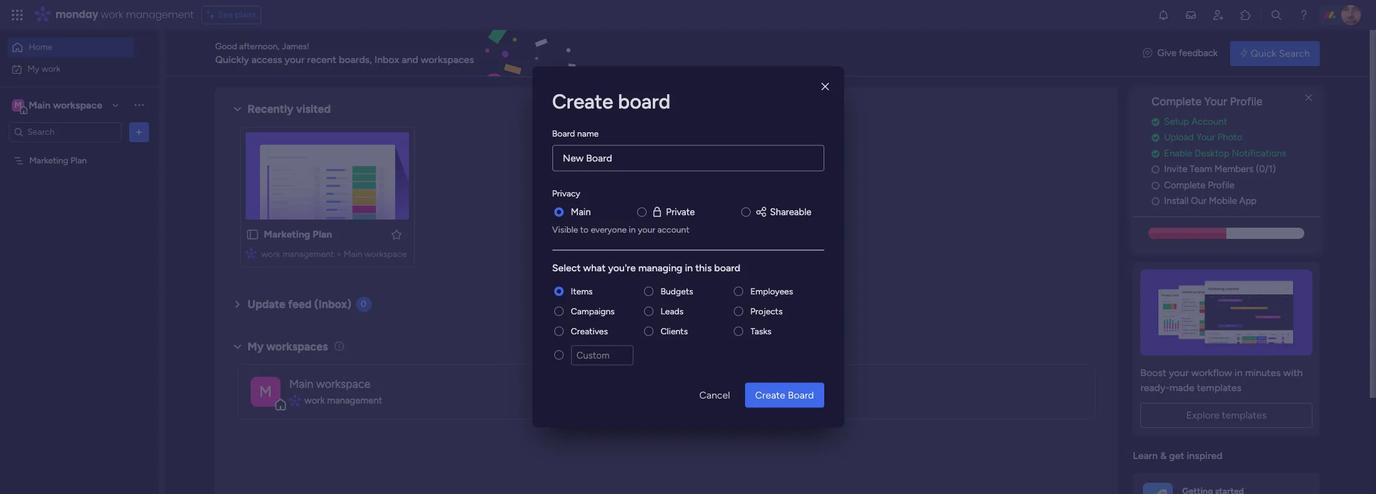 Task type: locate. For each thing, give the bounding box(es) containing it.
0 vertical spatial main workspace
[[29, 99, 102, 111]]

inbox
[[375, 53, 399, 65]]

check circle image down check circle image
[[1152, 133, 1160, 142]]

check circle image inside enable desktop notifications link
[[1152, 149, 1160, 158]]

circle o image for complete
[[1152, 181, 1160, 190]]

1 check circle image from the top
[[1152, 133, 1160, 142]]

work down home on the left top
[[42, 63, 61, 74]]

search everything image
[[1271, 9, 1283, 21]]

create for create board
[[755, 389, 786, 401]]

board right project
[[788, 389, 814, 401]]

component image for work management
[[725, 395, 736, 406]]

my for my work
[[27, 63, 39, 74]]

templates image image
[[1145, 269, 1309, 355]]

management for component icon
[[327, 395, 382, 406]]

create board
[[755, 389, 814, 401]]

1 vertical spatial your
[[638, 224, 656, 235]]

1 horizontal spatial board
[[788, 389, 814, 401]]

1 vertical spatial your
[[1197, 132, 1216, 143]]

m inside workspace image
[[14, 99, 22, 110]]

Board name field
[[552, 145, 824, 171]]

0 horizontal spatial workspace image
[[12, 98, 24, 112]]

1 vertical spatial create
[[755, 389, 786, 401]]

Custom field
[[571, 345, 633, 365]]

circle o image
[[1152, 181, 1160, 190], [1152, 197, 1160, 206]]

invite members image
[[1213, 9, 1225, 21]]

marketing right public board 'icon'
[[264, 228, 310, 240]]

your down account
[[1197, 132, 1216, 143]]

create board button
[[745, 383, 824, 408]]

option
[[0, 149, 159, 152]]

feed
[[288, 298, 312, 311]]

help image
[[1298, 9, 1311, 21]]

projects
[[751, 306, 783, 316]]

quickly
[[215, 53, 249, 65]]

setup account
[[1165, 116, 1228, 127]]

cancel button
[[690, 383, 740, 408]]

0 horizontal spatial board
[[552, 128, 575, 139]]

complete
[[1152, 95, 1202, 109], [1165, 180, 1206, 191]]

1 horizontal spatial marketing
[[264, 228, 310, 240]]

2 vertical spatial your
[[1169, 367, 1189, 379]]

1 vertical spatial plan
[[313, 228, 332, 240]]

visible
[[552, 224, 578, 235]]

0 horizontal spatial board
[[618, 90, 671, 113]]

0
[[361, 299, 367, 309]]

1 vertical spatial templates
[[1223, 409, 1267, 421]]

james!
[[282, 41, 310, 51]]

management for component image related to work management
[[763, 395, 818, 406]]

0 horizontal spatial marketing plan
[[29, 155, 87, 166]]

component image
[[246, 247, 257, 259], [725, 395, 736, 406]]

main workspace up search in workspace "field"
[[29, 99, 102, 111]]

1 horizontal spatial marketing plan
[[264, 228, 332, 240]]

work management
[[305, 395, 382, 406], [740, 395, 818, 406]]

workspace image containing m
[[12, 98, 24, 112]]

project
[[725, 377, 761, 391]]

afternoon,
[[239, 41, 280, 51]]

check circle image
[[1152, 133, 1160, 142], [1152, 149, 1160, 158]]

>
[[336, 249, 342, 259]]

1 vertical spatial component image
[[725, 395, 736, 406]]

create for create board
[[552, 90, 614, 113]]

visible to everyone in your account
[[552, 224, 690, 235]]

shareable
[[770, 206, 812, 217]]

privacy
[[552, 188, 580, 199]]

check circle image inside upload your photo link
[[1152, 133, 1160, 142]]

work down project
[[740, 395, 760, 406]]

1 circle o image from the top
[[1152, 181, 1160, 190]]

my right close my workspaces icon
[[248, 340, 264, 354]]

1 vertical spatial main workspace
[[289, 377, 371, 391]]

create inside button
[[755, 389, 786, 401]]

plan down search in workspace "field"
[[70, 155, 87, 166]]

recent
[[307, 53, 337, 65]]

your for complete
[[1205, 95, 1228, 109]]

1 horizontal spatial component image
[[725, 395, 736, 406]]

mobile
[[1209, 195, 1238, 207]]

create inside heading
[[552, 90, 614, 113]]

0 vertical spatial circle o image
[[1152, 181, 1160, 190]]

account
[[658, 224, 690, 235]]

quick search button
[[1231, 41, 1321, 66]]

notifications image
[[1158, 9, 1170, 21]]

workspace inside "element"
[[53, 99, 102, 111]]

inspired
[[1187, 450, 1223, 461]]

see
[[218, 9, 233, 20]]

1 horizontal spatial m
[[259, 382, 272, 400]]

0 vertical spatial your
[[1205, 95, 1228, 109]]

your left account
[[638, 224, 656, 235]]

0 horizontal spatial in
[[629, 224, 636, 235]]

0 horizontal spatial workspaces
[[266, 340, 328, 354]]

circle o image left install
[[1152, 197, 1160, 206]]

budgets
[[661, 286, 693, 296]]

workspace image containing p
[[686, 376, 716, 406]]

main down my work
[[29, 99, 51, 111]]

1 vertical spatial workspace image
[[686, 376, 716, 406]]

marketing plan up work management > main workspace
[[264, 228, 332, 240]]

work management for m
[[305, 395, 382, 406]]

select
[[552, 261, 581, 273]]

plan up work management > main workspace
[[313, 228, 332, 240]]

in
[[629, 224, 636, 235], [685, 261, 693, 273], [1235, 367, 1243, 379]]

0 horizontal spatial my
[[27, 63, 39, 74]]

0 vertical spatial plan
[[70, 155, 87, 166]]

your
[[1205, 95, 1228, 109], [1197, 132, 1216, 143]]

1 vertical spatial my
[[248, 340, 264, 354]]

close recently visited image
[[230, 102, 245, 117]]

workspace
[[53, 99, 102, 111], [365, 249, 407, 259], [316, 377, 371, 391]]

1 work management from the left
[[305, 395, 382, 406]]

marketing down search in workspace "field"
[[29, 155, 68, 166]]

1 horizontal spatial workspaces
[[421, 53, 474, 65]]

profile
[[1231, 95, 1263, 109], [1208, 180, 1235, 191]]

0 vertical spatial templates
[[1197, 382, 1242, 393]]

circle o image inside complete profile link
[[1152, 181, 1160, 190]]

your down james!
[[285, 53, 305, 65]]

0 horizontal spatial create
[[552, 90, 614, 113]]

your up account
[[1205, 95, 1228, 109]]

see plans
[[218, 9, 256, 20]]

1 horizontal spatial workspace image
[[686, 376, 716, 406]]

complete up install
[[1165, 180, 1206, 191]]

0 vertical spatial my
[[27, 63, 39, 74]]

setup
[[1165, 116, 1190, 127]]

work for component image related to work management
[[740, 395, 760, 406]]

in for boost
[[1235, 367, 1243, 379]]

workspaces down update feed (inbox)
[[266, 340, 328, 354]]

0 horizontal spatial main workspace
[[29, 99, 102, 111]]

2 check circle image from the top
[[1152, 149, 1160, 158]]

setup account link
[[1152, 115, 1321, 129]]

close my workspaces image
[[230, 339, 245, 354]]

your inside boost your workflow in minutes with ready-made templates
[[1169, 367, 1189, 379]]

2 circle o image from the top
[[1152, 197, 1160, 206]]

profile up setup account link
[[1231, 95, 1263, 109]]

your
[[285, 53, 305, 65], [638, 224, 656, 235], [1169, 367, 1189, 379]]

1 vertical spatial board
[[788, 389, 814, 401]]

employees
[[751, 286, 793, 296]]

check circle image for upload
[[1152, 133, 1160, 142]]

private button
[[651, 205, 695, 219]]

install our mobile app
[[1165, 195, 1257, 207]]

1 horizontal spatial your
[[638, 224, 656, 235]]

templates
[[1197, 382, 1242, 393], [1223, 409, 1267, 421]]

in left minutes
[[1235, 367, 1243, 379]]

0 vertical spatial m
[[14, 99, 22, 110]]

0 vertical spatial create
[[552, 90, 614, 113]]

create
[[552, 90, 614, 113], [755, 389, 786, 401]]

0 vertical spatial in
[[629, 224, 636, 235]]

create board
[[552, 90, 671, 113]]

board
[[618, 90, 671, 113], [715, 261, 741, 273]]

templates down workflow
[[1197, 382, 1242, 393]]

upload your photo link
[[1152, 131, 1321, 145]]

in inside boost your workflow in minutes with ready-made templates
[[1235, 367, 1243, 379]]

leads
[[661, 306, 684, 316]]

1 vertical spatial complete
[[1165, 180, 1206, 191]]

workspace image
[[12, 98, 24, 112], [686, 376, 716, 406]]

component image down project
[[725, 395, 736, 406]]

quick search
[[1251, 47, 1311, 59]]

workspaces right "and"
[[421, 53, 474, 65]]

0 vertical spatial board
[[552, 128, 575, 139]]

0 horizontal spatial component image
[[246, 247, 257, 259]]

check circle image up circle o icon
[[1152, 149, 1160, 158]]

0 horizontal spatial plan
[[70, 155, 87, 166]]

work up update
[[261, 249, 280, 259]]

1 horizontal spatial my
[[248, 340, 264, 354]]

1 horizontal spatial in
[[685, 261, 693, 273]]

1 vertical spatial m
[[259, 382, 272, 400]]

work management for p
[[740, 395, 818, 406]]

workspace image inside "element"
[[12, 98, 24, 112]]

invite team members (0/1) link
[[1152, 162, 1321, 176]]

circle o image inside the install our mobile app link
[[1152, 197, 1160, 206]]

getting started element
[[1133, 473, 1321, 494]]

m for workspace icon
[[259, 382, 272, 400]]

your up made
[[1169, 367, 1189, 379]]

1 horizontal spatial board
[[715, 261, 741, 273]]

complete up the setup
[[1152, 95, 1202, 109]]

1 vertical spatial workspaces
[[266, 340, 328, 354]]

james peterson image
[[1342, 5, 1362, 25]]

cancel
[[700, 389, 730, 401]]

1 horizontal spatial create
[[755, 389, 786, 401]]

2 work management from the left
[[740, 395, 818, 406]]

home
[[29, 42, 53, 52]]

0 horizontal spatial your
[[285, 53, 305, 65]]

tasks
[[751, 326, 772, 336]]

0 vertical spatial check circle image
[[1152, 133, 1160, 142]]

work right component icon
[[305, 395, 325, 406]]

0 horizontal spatial marketing
[[29, 155, 68, 166]]

2 horizontal spatial in
[[1235, 367, 1243, 379]]

marketing plan list box
[[0, 147, 159, 339]]

0 vertical spatial complete
[[1152, 95, 1202, 109]]

0 horizontal spatial m
[[14, 99, 22, 110]]

main up the to
[[571, 206, 591, 217]]

circle o image
[[1152, 165, 1160, 174]]

v2 user feedback image
[[1144, 46, 1153, 60]]

marketing
[[29, 155, 68, 166], [264, 228, 310, 240]]

1 vertical spatial circle o image
[[1152, 197, 1160, 206]]

1 vertical spatial in
[[685, 261, 693, 273]]

m inside workspace icon
[[259, 382, 272, 400]]

my down home on the left top
[[27, 63, 39, 74]]

0 vertical spatial workspace image
[[12, 98, 24, 112]]

0 vertical spatial workspaces
[[421, 53, 474, 65]]

main workspace up component icon
[[289, 377, 371, 391]]

1 horizontal spatial work management
[[740, 395, 818, 406]]

marketing plan down search in workspace "field"
[[29, 155, 87, 166]]

0 vertical spatial marketing plan
[[29, 155, 87, 166]]

everyone
[[591, 224, 627, 235]]

workspace selection element
[[12, 98, 104, 114]]

learn
[[1133, 450, 1158, 461]]

project planning
[[725, 377, 807, 391]]

1 vertical spatial check circle image
[[1152, 149, 1160, 158]]

templates right explore
[[1223, 409, 1267, 421]]

work management right component icon
[[305, 395, 382, 406]]

workspace image
[[251, 376, 281, 406]]

circle o image down circle o icon
[[1152, 181, 1160, 190]]

2 vertical spatial workspace
[[316, 377, 371, 391]]

2 vertical spatial in
[[1235, 367, 1243, 379]]

main inside workspace selection "element"
[[29, 99, 51, 111]]

monday
[[56, 7, 98, 22]]

boards,
[[339, 53, 372, 65]]

what
[[583, 261, 606, 273]]

with
[[1284, 367, 1303, 379]]

check circle image for enable
[[1152, 149, 1160, 158]]

0 vertical spatial your
[[285, 53, 305, 65]]

workspaces
[[421, 53, 474, 65], [266, 340, 328, 354]]

in left this
[[685, 261, 693, 273]]

clients
[[661, 326, 688, 336]]

0 vertical spatial component image
[[246, 247, 257, 259]]

main inside privacy element
[[571, 206, 591, 217]]

creatives
[[571, 326, 608, 336]]

0 vertical spatial marketing
[[29, 155, 68, 166]]

work management down planning
[[740, 395, 818, 406]]

0 vertical spatial workspace
[[53, 99, 102, 111]]

0 horizontal spatial work management
[[305, 395, 382, 406]]

component image down public board 'icon'
[[246, 247, 257, 259]]

work right monday
[[101, 7, 123, 22]]

in inside privacy element
[[629, 224, 636, 235]]

our
[[1191, 195, 1207, 207]]

1 vertical spatial profile
[[1208, 180, 1235, 191]]

board left name
[[552, 128, 575, 139]]

main workspace inside workspace selection "element"
[[29, 99, 102, 111]]

in right "everyone"
[[629, 224, 636, 235]]

profile down invite team members (0/1)
[[1208, 180, 1235, 191]]

your for upload
[[1197, 132, 1216, 143]]

select what you're managing in this board option group
[[552, 285, 824, 373]]

my inside button
[[27, 63, 39, 74]]

2 horizontal spatial your
[[1169, 367, 1189, 379]]

1 horizontal spatial plan
[[313, 228, 332, 240]]

work
[[101, 7, 123, 22], [42, 63, 61, 74], [261, 249, 280, 259], [305, 395, 325, 406], [740, 395, 760, 406]]

close image
[[822, 82, 829, 91]]



Task type: vqa. For each thing, say whether or not it's contained in the screenshot.
the Learn within Help center Learn and get support
no



Task type: describe. For each thing, give the bounding box(es) containing it.
my for my workspaces
[[248, 340, 264, 354]]

visited
[[296, 102, 331, 116]]

check circle image
[[1152, 117, 1160, 127]]

items
[[571, 286, 593, 296]]

enable desktop notifications link
[[1152, 146, 1321, 160]]

in inside heading
[[685, 261, 693, 273]]

photo
[[1218, 132, 1243, 143]]

component image
[[289, 395, 300, 406]]

m for workspace image containing m
[[14, 99, 22, 110]]

work management > main workspace
[[261, 249, 407, 259]]

update
[[248, 298, 286, 311]]

plan inside marketing plan list box
[[70, 155, 87, 166]]

complete profile
[[1165, 180, 1235, 191]]

open update feed (inbox) image
[[230, 297, 245, 312]]

install
[[1165, 195, 1189, 207]]

upload
[[1165, 132, 1194, 143]]

planning
[[764, 377, 807, 391]]

monday work management
[[56, 7, 194, 22]]

privacy element
[[552, 205, 824, 235]]

select what you're managing in this board
[[552, 261, 741, 273]]

p
[[697, 382, 705, 400]]

0 vertical spatial board
[[618, 90, 671, 113]]

1 vertical spatial workspace
[[365, 249, 407, 259]]

public board image
[[246, 228, 259, 241]]

boost
[[1141, 367, 1167, 379]]

campaigns
[[571, 306, 615, 316]]

team
[[1190, 164, 1213, 175]]

my work
[[27, 63, 61, 74]]

notifications
[[1232, 148, 1287, 159]]

your inside "good afternoon, james! quickly access your recent boards, inbox and workspaces"
[[285, 53, 305, 65]]

get
[[1170, 450, 1185, 461]]

work inside button
[[42, 63, 61, 74]]

minutes
[[1246, 367, 1281, 379]]

see plans button
[[201, 6, 261, 24]]

update feed (inbox)
[[248, 298, 352, 311]]

v2 bolt switch image
[[1241, 46, 1248, 60]]

enable
[[1165, 148, 1193, 159]]

recently visited
[[248, 102, 331, 116]]

work for component image corresponding to work management > main workspace
[[261, 249, 280, 259]]

complete for complete profile
[[1165, 180, 1206, 191]]

marketing inside marketing plan list box
[[29, 155, 68, 166]]

account
[[1192, 116, 1228, 127]]

you're
[[608, 261, 636, 273]]

shareable button
[[755, 205, 812, 219]]

management for component image corresponding to work management > main workspace
[[283, 249, 334, 259]]

feedback
[[1179, 48, 1218, 59]]

learn & get inspired
[[1133, 450, 1223, 461]]

desktop
[[1195, 148, 1230, 159]]

invite
[[1165, 164, 1188, 175]]

install our mobile app link
[[1152, 194, 1321, 208]]

templates inside boost your workflow in minutes with ready-made templates
[[1197, 382, 1242, 393]]

1 horizontal spatial main workspace
[[289, 377, 371, 391]]

&
[[1161, 450, 1167, 461]]

explore templates button
[[1141, 403, 1313, 428]]

board inside board name heading
[[552, 128, 575, 139]]

recently
[[248, 102, 294, 116]]

work for component icon
[[305, 395, 325, 406]]

select what you're managing in this board heading
[[552, 260, 824, 275]]

good afternoon, james! quickly access your recent boards, inbox and workspaces
[[215, 41, 474, 65]]

this
[[696, 261, 712, 273]]

inbox image
[[1185, 9, 1198, 21]]

board name heading
[[552, 127, 599, 140]]

home button
[[7, 37, 134, 57]]

1 vertical spatial board
[[715, 261, 741, 273]]

plans
[[235, 9, 256, 20]]

quick
[[1251, 47, 1277, 59]]

managing
[[639, 261, 683, 273]]

members
[[1215, 164, 1254, 175]]

privacy heading
[[552, 187, 580, 200]]

name
[[577, 128, 599, 139]]

add to favorites image
[[390, 228, 403, 240]]

board name
[[552, 128, 599, 139]]

explore templates
[[1187, 409, 1267, 421]]

0 vertical spatial profile
[[1231, 95, 1263, 109]]

main up component icon
[[289, 377, 314, 391]]

workspaces inside "good afternoon, james! quickly access your recent boards, inbox and workspaces"
[[421, 53, 474, 65]]

apps image
[[1240, 9, 1253, 21]]

made
[[1170, 382, 1195, 393]]

marketing plan inside list box
[[29, 155, 87, 166]]

create board heading
[[552, 86, 824, 116]]

your inside privacy element
[[638, 224, 656, 235]]

good
[[215, 41, 237, 51]]

my workspaces
[[248, 340, 328, 354]]

boost your workflow in minutes with ready-made templates
[[1141, 367, 1303, 393]]

select product image
[[11, 9, 24, 21]]

private
[[666, 206, 695, 217]]

in for visible
[[629, 224, 636, 235]]

circle o image for install
[[1152, 197, 1160, 206]]

search
[[1280, 47, 1311, 59]]

board inside create board button
[[788, 389, 814, 401]]

component image for work management > main workspace
[[246, 247, 257, 259]]

main button
[[571, 205, 591, 219]]

1 vertical spatial marketing plan
[[264, 228, 332, 240]]

(inbox)
[[314, 298, 352, 311]]

give
[[1158, 48, 1177, 59]]

give feedback
[[1158, 48, 1218, 59]]

1 vertical spatial marketing
[[264, 228, 310, 240]]

and
[[402, 53, 418, 65]]

app
[[1240, 195, 1257, 207]]

complete profile link
[[1152, 178, 1321, 192]]

ready-
[[1141, 382, 1170, 393]]

templates inside explore templates button
[[1223, 409, 1267, 421]]

enable desktop notifications
[[1165, 148, 1287, 159]]

dapulse x slim image
[[1302, 90, 1317, 105]]

complete your profile
[[1152, 95, 1263, 109]]

invite team members (0/1)
[[1165, 164, 1276, 175]]

Search in workspace field
[[26, 125, 104, 139]]

(0/1)
[[1256, 164, 1276, 175]]

complete for complete your profile
[[1152, 95, 1202, 109]]

main right >
[[344, 249, 362, 259]]



